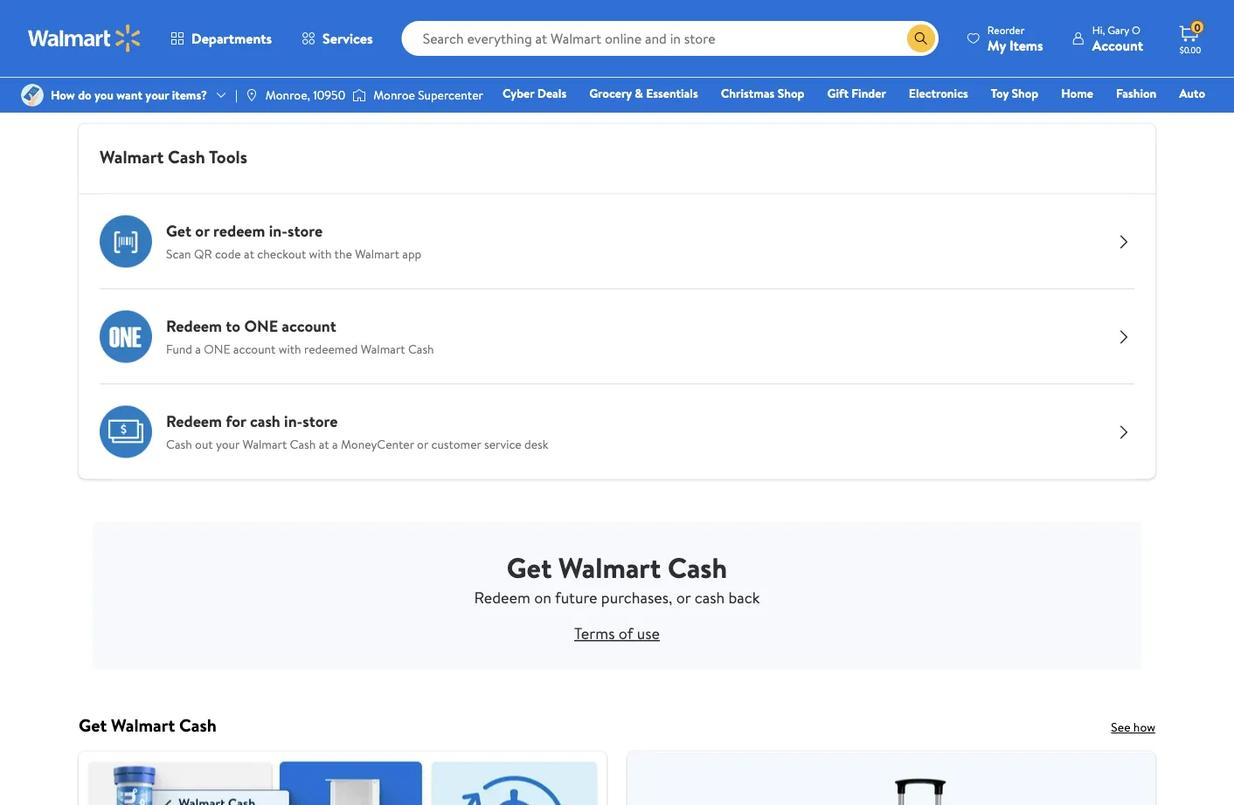 Task type: describe. For each thing, give the bounding box(es) containing it.
checkout
[[257, 246, 306, 263]]

cyber
[[503, 85, 534, 102]]

walmart+ link
[[1145, 108, 1213, 127]]

items
[[1009, 35, 1043, 55]]

one debit link
[[1063, 108, 1138, 127]]

fashion link
[[1108, 84, 1165, 103]]

 image for monroe, 10950
[[245, 88, 259, 102]]

auto registry
[[1004, 85, 1205, 126]]

a inside redeem to one account fund a one account with redeemed walmart cash
[[195, 341, 201, 358]]

see how
[[1111, 719, 1156, 736]]

redeem inside the get walmart cash​ redeem on future purchases, or cash back
[[474, 588, 530, 609]]

2 vertical spatial one
[[204, 341, 230, 358]]

sports
[[471, 82, 510, 101]]

cyber deals
[[503, 85, 567, 102]]

supercenter
[[418, 86, 483, 104]]

fund
[[166, 341, 192, 358]]

service
[[484, 436, 522, 453]]

grocery & essentials link
[[581, 84, 706, 103]]

at inside redeem for cash in-store cash out your walmart cash at a moneycenter or customer service desk
[[319, 436, 329, 453]]

1 horizontal spatial one
[[244, 316, 278, 338]]

barcode image image
[[100, 215, 152, 268]]

or inside get or redeem in-store scan qr code at checkout with the walmart app
[[195, 220, 210, 242]]

baby
[[145, 82, 175, 101]]

your walmart rewards image
[[93, 521, 1142, 672]]

1 horizontal spatial home
[[1061, 85, 1093, 102]]

walmart cash tools
[[100, 145, 247, 169]]

redeemed
[[304, 341, 358, 358]]

0 horizontal spatial your
[[145, 86, 169, 104]]

10950
[[313, 86, 345, 104]]

0 horizontal spatial home
[[690, 82, 727, 101]]

one image image
[[100, 311, 152, 363]]

cash inside the get walmart cash​ redeem on future purchases, or cash back
[[695, 588, 725, 609]]

walmart+
[[1153, 109, 1205, 126]]

electronics link
[[901, 84, 976, 103]]

debit
[[1101, 109, 1130, 126]]

how
[[1134, 719, 1156, 736]]

cashout image image
[[100, 406, 152, 458]]

monroe, 10950
[[266, 86, 345, 104]]

your inside redeem for cash in-store cash out your walmart cash at a moneycenter or customer service desk
[[216, 436, 240, 453]]

baby link
[[79, 0, 241, 102]]

registry link
[[996, 108, 1057, 127]]

sports & outdoors link
[[445, 0, 607, 102]]

qr
[[194, 246, 212, 263]]

one debit
[[1071, 109, 1130, 126]]

& for sports
[[513, 82, 522, 101]]

2 list item from the left
[[617, 752, 1166, 806]]

for
[[226, 411, 246, 433]]

walmart inside redeem for cash in-store cash out your walmart cash at a moneycenter or customer service desk
[[242, 436, 287, 453]]

reorder my items
[[988, 22, 1043, 55]]

essentials
[[646, 85, 698, 102]]

purchases,
[[601, 588, 673, 609]]

hi,
[[1092, 22, 1105, 37]]

christmas
[[721, 85, 775, 102]]

Walmart Site-Wide search field
[[402, 21, 939, 56]]

cash inside redeem to one account fund a one account with redeemed walmart cash
[[408, 341, 434, 358]]

shop for christmas shop
[[778, 85, 805, 102]]

search icon image
[[914, 31, 928, 45]]

cash​
[[668, 549, 727, 588]]

account
[[1092, 35, 1143, 55]]

redeem for redeem to one account
[[166, 316, 222, 338]]

o
[[1132, 22, 1140, 37]]

see
[[1111, 719, 1131, 736]]

reorder
[[988, 22, 1025, 37]]

walmart inside redeem to one account fund a one account with redeemed walmart cash
[[361, 341, 405, 358]]

on
[[534, 588, 551, 609]]

the
[[334, 246, 352, 263]]

redeem for cash in-store cash out your walmart cash at a moneycenter or customer service desk
[[166, 411, 549, 453]]

toy shop
[[991, 85, 1039, 102]]

moneycenter
[[341, 436, 414, 453]]

how
[[51, 86, 75, 104]]

gift finder link
[[819, 84, 894, 103]]

outdoors
[[526, 82, 581, 101]]

get for cash
[[79, 714, 107, 738]]

pets
[[329, 82, 356, 101]]

cyber deals link
[[495, 84, 574, 103]]

0
[[1194, 20, 1201, 35]]

toy
[[991, 85, 1009, 102]]

hi, gary o account
[[1092, 22, 1143, 55]]

store for get or redeem in-store
[[288, 220, 323, 242]]

$0.00
[[1180, 44, 1201, 56]]



Task type: locate. For each thing, give the bounding box(es) containing it.
redeem left the on on the left of page
[[474, 588, 530, 609]]

at inside get or redeem in-store scan qr code at checkout with the walmart app
[[244, 246, 254, 263]]

with left the
[[309, 246, 332, 263]]

0 vertical spatial one
[[1071, 109, 1098, 126]]

0 horizontal spatial home link
[[628, 0, 790, 102]]

 image
[[21, 84, 44, 107]]

cash right for
[[250, 411, 280, 433]]

2 list from the top
[[68, 752, 1166, 806]]

2 shop from the left
[[1012, 85, 1039, 102]]

with inside get or redeem in-store scan qr code at checkout with the walmart app
[[309, 246, 332, 263]]

items?
[[172, 86, 207, 104]]

0 horizontal spatial with
[[279, 341, 301, 358]]

1 vertical spatial redeem
[[166, 411, 222, 433]]

get for redeem
[[166, 220, 191, 242]]

1 list from the top
[[68, 0, 1166, 102]]

cash inside redeem for cash in-store cash out your walmart cash at a moneycenter or customer service desk
[[250, 411, 280, 433]]

walmart image
[[28, 24, 142, 52]]

monroe
[[373, 86, 415, 104]]

0 vertical spatial account
[[282, 316, 336, 338]]

1 horizontal spatial &
[[635, 85, 643, 102]]

in- up checkout
[[269, 220, 288, 242]]

redeem to one account fund a one account with redeemed walmart cash
[[166, 316, 434, 358]]

1 horizontal spatial account
[[282, 316, 336, 338]]

christmas shop link
[[713, 84, 812, 103]]

gift
[[827, 85, 849, 102]]

redeem
[[166, 316, 222, 338], [166, 411, 222, 433], [474, 588, 530, 609]]

app
[[402, 246, 421, 263]]

2 horizontal spatial or
[[676, 588, 691, 609]]

&
[[513, 82, 522, 101], [635, 85, 643, 102]]

0 vertical spatial redeem
[[166, 316, 222, 338]]

2 horizontal spatial get
[[507, 549, 552, 588]]

1 horizontal spatial your
[[216, 436, 240, 453]]

monroe,
[[266, 86, 310, 104]]

a left the moneycenter
[[332, 436, 338, 453]]

0 horizontal spatial at
[[244, 246, 254, 263]]

1 horizontal spatial cash
[[695, 588, 725, 609]]

finder
[[852, 85, 886, 102]]

your
[[145, 86, 169, 104], [216, 436, 240, 453]]

monroe supercenter
[[373, 86, 483, 104]]

home link
[[628, 0, 790, 102], [1053, 84, 1101, 103]]

0 vertical spatial your
[[145, 86, 169, 104]]

0 horizontal spatial or
[[195, 220, 210, 242]]

a right fund
[[195, 341, 201, 358]]

with
[[309, 246, 332, 263], [279, 341, 301, 358]]

0 horizontal spatial get
[[79, 714, 107, 738]]

get walmart cash
[[79, 714, 217, 738]]

1 vertical spatial list
[[68, 752, 1166, 806]]

|
[[235, 86, 238, 104]]

get inside get or redeem in-store scan qr code at checkout with the walmart app
[[166, 220, 191, 242]]

in- for cash
[[284, 411, 303, 433]]

0 vertical spatial get
[[166, 220, 191, 242]]

pets link
[[262, 0, 424, 102]]

& right grocery
[[635, 85, 643, 102]]

with left the redeemed
[[279, 341, 301, 358]]

1 vertical spatial get
[[507, 549, 552, 588]]

redeem up the out
[[166, 411, 222, 433]]

at left the moneycenter
[[319, 436, 329, 453]]

redeem inside redeem for cash in-store cash out your walmart cash at a moneycenter or customer service desk
[[166, 411, 222, 433]]

0 vertical spatial cash
[[250, 411, 280, 433]]

deals
[[537, 85, 567, 102]]

0 vertical spatial list
[[68, 0, 1166, 102]]

a inside redeem for cash in-store cash out your walmart cash at a moneycenter or customer service desk
[[332, 436, 338, 453]]

desk
[[524, 436, 549, 453]]

grocery & essentials
[[589, 85, 698, 102]]

toy shop link
[[983, 84, 1046, 103]]

& for grocery
[[635, 85, 643, 102]]

1 vertical spatial account
[[233, 341, 276, 358]]

your right "want"
[[145, 86, 169, 104]]

0 horizontal spatial shop
[[778, 85, 805, 102]]

services button
[[287, 17, 388, 59]]

home
[[690, 82, 727, 101], [1061, 85, 1093, 102]]

redeem inside redeem to one account fund a one account with redeemed walmart cash
[[166, 316, 222, 338]]

or right 'purchases,'
[[676, 588, 691, 609]]

electronics
[[909, 85, 968, 102]]

1 horizontal spatial or
[[417, 436, 428, 453]]

christmas shop
[[721, 85, 805, 102]]

get for cash​
[[507, 549, 552, 588]]

how do you want your items?
[[51, 86, 207, 104]]

store up checkout
[[288, 220, 323, 242]]

redeem for redeem for cash in-store
[[166, 411, 222, 433]]

terms of use
[[574, 623, 660, 645]]

use
[[637, 623, 660, 645]]

services
[[323, 29, 373, 48]]

1 vertical spatial with
[[279, 341, 301, 358]]

account up the redeemed
[[282, 316, 336, 338]]

& right sports
[[513, 82, 522, 101]]

at right the code
[[244, 246, 254, 263]]

1 horizontal spatial home link
[[1053, 84, 1101, 103]]

1 horizontal spatial a
[[332, 436, 338, 453]]

1 shop from the left
[[778, 85, 805, 102]]

future
[[555, 588, 597, 609]]

list
[[68, 0, 1166, 102], [68, 752, 1166, 806]]

1 horizontal spatial with
[[309, 246, 332, 263]]

walmart inside the get walmart cash​ redeem on future purchases, or cash back
[[559, 549, 661, 588]]

one left debit at the top right
[[1071, 109, 1098, 126]]

shop
[[778, 85, 805, 102], [1012, 85, 1039, 102]]

0 horizontal spatial one
[[204, 341, 230, 358]]

1 vertical spatial at
[[319, 436, 329, 453]]

0 vertical spatial with
[[309, 246, 332, 263]]

1 horizontal spatial at
[[319, 436, 329, 453]]

redeem up fund
[[166, 316, 222, 338]]

0 vertical spatial store
[[288, 220, 323, 242]]

want
[[116, 86, 142, 104]]

1 vertical spatial a
[[332, 436, 338, 453]]

1 vertical spatial in-
[[284, 411, 303, 433]]

2 vertical spatial or
[[676, 588, 691, 609]]

you
[[94, 86, 114, 104]]

one
[[1071, 109, 1098, 126], [244, 316, 278, 338], [204, 341, 230, 358]]

back
[[729, 588, 760, 609]]

1 horizontal spatial shop
[[1012, 85, 1039, 102]]

0 vertical spatial or
[[195, 220, 210, 242]]

0 vertical spatial in-
[[269, 220, 288, 242]]

do
[[78, 86, 92, 104]]

departments button
[[156, 17, 287, 59]]

registry
[[1004, 109, 1049, 126]]

in- right for
[[284, 411, 303, 433]]

to
[[226, 316, 240, 338]]

Search search field
[[402, 21, 939, 56]]

2 vertical spatial redeem
[[474, 588, 530, 609]]

1 vertical spatial your
[[216, 436, 240, 453]]

grocery
[[589, 85, 632, 102]]

1 list item from the left
[[68, 752, 617, 806]]

terms
[[574, 623, 615, 645]]

get or redeem in-store scan qr code at checkout with the walmart app
[[166, 220, 421, 263]]

 image for monroe supercenter
[[352, 87, 366, 104]]

your right the out
[[216, 436, 240, 453]]

 image right |
[[245, 88, 259, 102]]

code
[[215, 246, 241, 263]]

in- inside get or redeem in-store scan qr code at checkout with the walmart app
[[269, 220, 288, 242]]

gift finder
[[827, 85, 886, 102]]

shop for toy shop
[[1012, 85, 1039, 102]]

cash
[[168, 145, 205, 169], [408, 341, 434, 358], [166, 436, 192, 453], [290, 436, 316, 453], [179, 714, 217, 738]]

terms of use link
[[574, 623, 660, 645]]

tools
[[209, 145, 247, 169]]

list item
[[68, 752, 617, 806], [617, 752, 1166, 806]]

store
[[288, 220, 323, 242], [303, 411, 338, 433]]

0 horizontal spatial  image
[[245, 88, 259, 102]]

a
[[195, 341, 201, 358], [332, 436, 338, 453]]

1 vertical spatial cash
[[695, 588, 725, 609]]

out
[[195, 436, 213, 453]]

walmart inside get or redeem in-store scan qr code at checkout with the walmart app
[[355, 246, 399, 263]]

see how link
[[1111, 719, 1156, 736]]

 image
[[352, 87, 366, 104], [245, 88, 259, 102]]

store down the redeemed
[[303, 411, 338, 433]]

in- inside redeem for cash in-store cash out your walmart cash at a moneycenter or customer service desk
[[284, 411, 303, 433]]

store inside redeem for cash in-store cash out your walmart cash at a moneycenter or customer service desk
[[303, 411, 338, 433]]

one down to
[[204, 341, 230, 358]]

departments
[[191, 29, 272, 48]]

or inside the get walmart cash​ redeem on future purchases, or cash back
[[676, 588, 691, 609]]

1 horizontal spatial  image
[[352, 87, 366, 104]]

1 vertical spatial one
[[244, 316, 278, 338]]

list containing baby
[[68, 0, 1166, 102]]

redeem
[[213, 220, 265, 242]]

in- for redeem
[[269, 220, 288, 242]]

get inside the get walmart cash​ redeem on future purchases, or cash back
[[507, 549, 552, 588]]

0 vertical spatial a
[[195, 341, 201, 358]]

auto link
[[1172, 84, 1213, 103]]

get
[[166, 220, 191, 242], [507, 549, 552, 588], [79, 714, 107, 738]]

cash
[[250, 411, 280, 433], [695, 588, 725, 609]]

or left customer
[[417, 436, 428, 453]]

scan
[[166, 246, 191, 263]]

0 horizontal spatial a
[[195, 341, 201, 358]]

1 horizontal spatial get
[[166, 220, 191, 242]]

store inside get or redeem in-store scan qr code at checkout with the walmart app
[[288, 220, 323, 242]]

store for redeem for cash in-store
[[303, 411, 338, 433]]

2 horizontal spatial one
[[1071, 109, 1098, 126]]

shop right christmas
[[778, 85, 805, 102]]

0 vertical spatial at
[[244, 246, 254, 263]]

cash left "back"
[[695, 588, 725, 609]]

of
[[619, 623, 633, 645]]

1 vertical spatial or
[[417, 436, 428, 453]]

fashion
[[1116, 85, 1157, 102]]

0 horizontal spatial &
[[513, 82, 522, 101]]

or inside redeem for cash in-store cash out your walmart cash at a moneycenter or customer service desk
[[417, 436, 428, 453]]

or up qr
[[195, 220, 210, 242]]

shop up registry 'link'
[[1012, 85, 1039, 102]]

account down to
[[233, 341, 276, 358]]

2 vertical spatial get
[[79, 714, 107, 738]]

 image right 10950
[[352, 87, 366, 104]]

0 horizontal spatial account
[[233, 341, 276, 358]]

auto
[[1179, 85, 1205, 102]]

one right to
[[244, 316, 278, 338]]

at
[[244, 246, 254, 263], [319, 436, 329, 453]]

account
[[282, 316, 336, 338], [233, 341, 276, 358]]

0 horizontal spatial cash
[[250, 411, 280, 433]]

1 vertical spatial store
[[303, 411, 338, 433]]

sports & outdoors
[[471, 82, 581, 101]]

get walmart cash​ redeem on future purchases, or cash back
[[474, 549, 760, 609]]

gary
[[1108, 22, 1129, 37]]

with inside redeem to one account fund a one account with redeemed walmart cash
[[279, 341, 301, 358]]



Task type: vqa. For each thing, say whether or not it's contained in the screenshot.
left account
yes



